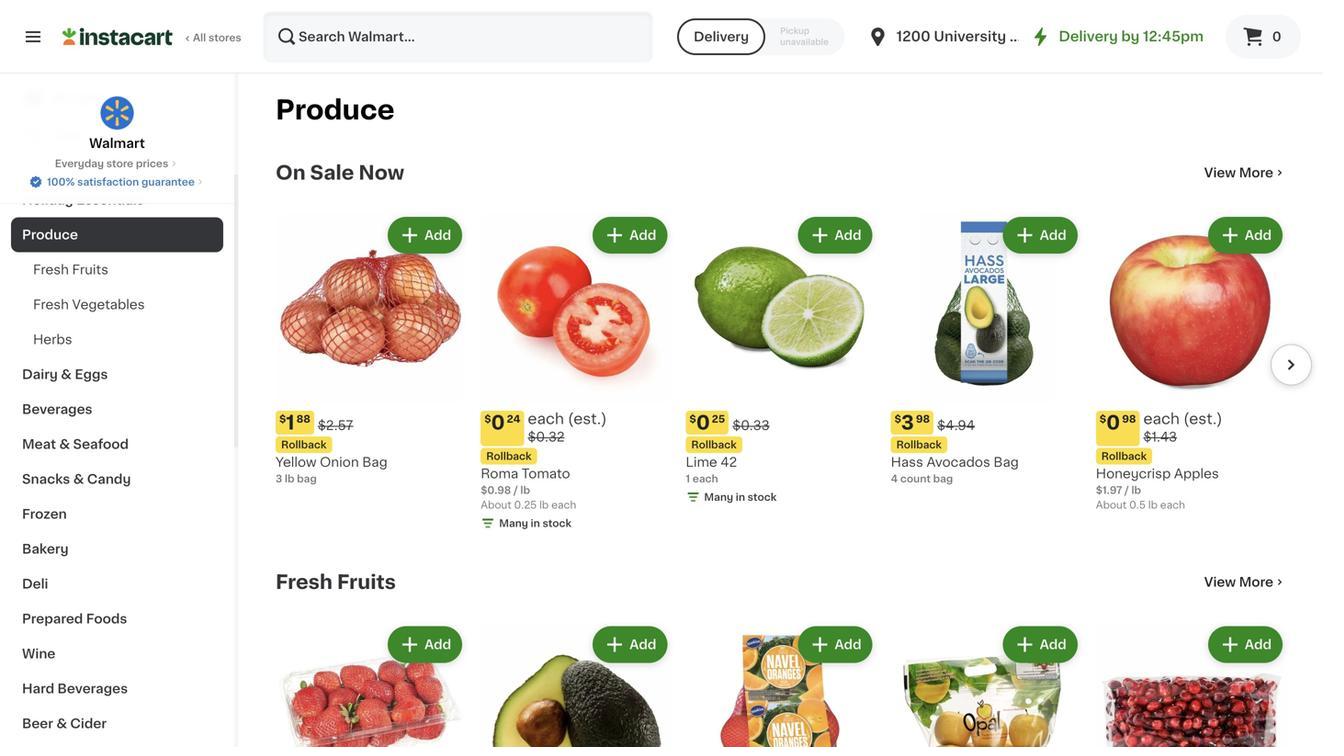 Task type: locate. For each thing, give the bounding box(es) containing it.
rollback up yellow
[[281, 440, 327, 450]]

2 view more from the top
[[1205, 576, 1274, 589]]

each up $0.32
[[528, 412, 564, 427]]

0 horizontal spatial fruits
[[72, 263, 108, 276]]

& inside meat & seafood 'link'
[[59, 438, 70, 451]]

0 horizontal spatial 3
[[276, 474, 282, 484]]

product group containing 1
[[276, 213, 466, 486]]

all stores
[[193, 33, 241, 43]]

fresh fruits link for view more link corresponding to fresh fruits
[[276, 571, 396, 593]]

& inside snacks & candy link
[[73, 473, 84, 486]]

3 $ from the left
[[485, 414, 491, 424]]

1 vertical spatial view more
[[1205, 576, 1274, 589]]

many down 0.25
[[499, 518, 528, 529]]

0 horizontal spatial 1
[[286, 413, 295, 433]]

fresh fruits link
[[11, 252, 223, 287], [276, 571, 396, 593]]

$ for $ 1 88 $2.57
[[279, 414, 286, 424]]

apples
[[1174, 467, 1219, 480]]

each down lime
[[693, 474, 718, 484]]

produce
[[276, 97, 395, 123], [22, 228, 78, 241]]

1
[[286, 413, 295, 433], [686, 474, 690, 484]]

98 for 0
[[1122, 414, 1136, 424]]

0 vertical spatial view more link
[[1205, 164, 1287, 182]]

view more link
[[1205, 164, 1287, 182], [1205, 573, 1287, 591]]

about inside honeycrisp apples $1.97 / lb about 0.5 lb each
[[1096, 500, 1127, 510]]

&
[[61, 368, 72, 381], [59, 438, 70, 451], [73, 473, 84, 486], [56, 717, 67, 730]]

$ inside $ 0 25
[[690, 414, 696, 424]]

stock down $0.33
[[748, 492, 777, 502]]

many in stock down 0.25
[[499, 518, 572, 529]]

25
[[712, 414, 725, 424]]

1 horizontal spatial fresh fruits
[[276, 573, 396, 592]]

& for snacks
[[73, 473, 84, 486]]

5 $ from the left
[[1100, 414, 1107, 424]]

& inside dairy & eggs link
[[61, 368, 72, 381]]

(est.) inside $ 0 24 each (est.) $0.32
[[568, 412, 607, 427]]

& right meat
[[59, 438, 70, 451]]

beverages
[[22, 403, 92, 416], [57, 682, 128, 695]]

1 vertical spatial beverages
[[57, 682, 128, 695]]

0 horizontal spatial bag
[[362, 456, 388, 469]]

(est.) inside $ 0 98 each (est.) $1.43
[[1184, 412, 1223, 427]]

/ inside roma tomato $0.98 / lb about 0.25 lb each
[[514, 485, 518, 495]]

bag down $3.98 original price: $4.94 "element"
[[994, 456, 1019, 469]]

each right "0.5"
[[1161, 500, 1186, 510]]

0 vertical spatial in
[[736, 492, 745, 502]]

about down $0.98
[[481, 500, 512, 510]]

view more
[[1205, 166, 1274, 179], [1205, 576, 1274, 589]]

1 left the 88
[[286, 413, 295, 433]]

2 vertical spatial fresh
[[276, 573, 333, 592]]

about for roma
[[481, 500, 512, 510]]

about for honeycrisp
[[1096, 500, 1127, 510]]

0 horizontal spatial stock
[[543, 518, 572, 529]]

lb down yellow
[[285, 474, 295, 484]]

0 horizontal spatial /
[[514, 485, 518, 495]]

snacks
[[22, 473, 70, 486]]

0 horizontal spatial 98
[[916, 414, 930, 424]]

1 vertical spatial view more link
[[1205, 573, 1287, 591]]

$ 1 88 $2.57
[[279, 413, 353, 433]]

snacks & candy link
[[11, 462, 223, 497]]

/ for honeycrisp
[[1125, 485, 1129, 495]]

2 view more link from the top
[[1205, 573, 1287, 591]]

lime
[[686, 456, 717, 469]]

& right beer
[[56, 717, 67, 730]]

lb right 0.25
[[540, 500, 549, 510]]

rollback up the hass
[[897, 440, 942, 450]]

bag inside yellow onion bag 3 lb bag
[[362, 456, 388, 469]]

1 vertical spatial fruits
[[337, 573, 396, 592]]

0 horizontal spatial produce
[[22, 228, 78, 241]]

add
[[425, 229, 451, 242], [630, 229, 657, 242], [835, 229, 862, 242], [1040, 229, 1067, 242], [1245, 229, 1272, 242], [425, 638, 451, 651], [630, 638, 657, 651], [835, 638, 862, 651], [1040, 638, 1067, 651], [1245, 638, 1272, 651]]

stock
[[748, 492, 777, 502], [543, 518, 572, 529]]

2 view from the top
[[1205, 576, 1236, 589]]

0 vertical spatial produce
[[276, 97, 395, 123]]

0 vertical spatial view more
[[1205, 166, 1274, 179]]

0 vertical spatial many
[[704, 492, 733, 502]]

bag inside the hass avocados bag 4 count bag
[[933, 474, 953, 484]]

98 inside $ 3 98 $4.94
[[916, 414, 930, 424]]

0 inside $ 0 98 each (est.) $1.43
[[1107, 413, 1120, 433]]

delivery inside button
[[694, 30, 749, 43]]

each inside roma tomato $0.98 / lb about 0.25 lb each
[[551, 500, 576, 510]]

$ left '25'
[[690, 414, 696, 424]]

2 bag from the left
[[994, 456, 1019, 469]]

0 vertical spatial view
[[1205, 166, 1236, 179]]

now
[[359, 163, 404, 182]]

product group
[[276, 213, 466, 486], [481, 213, 671, 535], [686, 213, 876, 508], [891, 213, 1082, 486], [1096, 213, 1287, 512], [276, 623, 466, 747], [481, 623, 671, 747], [686, 623, 876, 747], [891, 623, 1082, 747], [1096, 623, 1287, 747]]

1 (est.) from the left
[[568, 412, 607, 427]]

university
[[934, 30, 1007, 43]]

produce link
[[11, 217, 223, 252]]

$ inside $ 3 98 $4.94
[[895, 414, 902, 424]]

2 / from the left
[[1125, 485, 1129, 495]]

1 horizontal spatial many in stock
[[704, 492, 777, 502]]

0 horizontal spatial many
[[499, 518, 528, 529]]

2 bag from the left
[[933, 474, 953, 484]]

& left candy
[[73, 473, 84, 486]]

$ inside $ 1 88 $2.57
[[279, 414, 286, 424]]

0 horizontal spatial about
[[481, 500, 512, 510]]

item carousel region
[[250, 206, 1312, 542]]

beer & cider
[[22, 717, 107, 730]]

each up $1.43 on the bottom right of page
[[1144, 412, 1180, 427]]

1 vertical spatial fresh
[[33, 298, 69, 311]]

$
[[279, 414, 286, 424], [690, 414, 696, 424], [485, 414, 491, 424], [895, 414, 902, 424], [1100, 414, 1107, 424]]

1 view more link from the top
[[1205, 164, 1287, 182]]

1 vertical spatial fresh fruits
[[276, 573, 396, 592]]

1 horizontal spatial bag
[[933, 474, 953, 484]]

0 for $ 0 25
[[696, 413, 710, 433]]

snacks & candy
[[22, 473, 131, 486]]

1 $ from the left
[[279, 414, 286, 424]]

view for on sale now
[[1205, 166, 1236, 179]]

1 horizontal spatial fruits
[[337, 573, 396, 592]]

1 inside "element"
[[286, 413, 295, 433]]

view more for fresh fruits
[[1205, 576, 1274, 589]]

beverages up cider
[[57, 682, 128, 695]]

bag
[[362, 456, 388, 469], [994, 456, 1019, 469]]

0 vertical spatial 3
[[902, 413, 914, 433]]

count
[[901, 474, 931, 484]]

$ for $ 0 24 each (est.) $0.32
[[485, 414, 491, 424]]

many in stock down 42
[[704, 492, 777, 502]]

rollback for $ 0 98 each (est.) $1.43
[[1102, 451, 1147, 461]]

eggs
[[75, 368, 108, 381]]

98 up honeycrisp
[[1122, 414, 1136, 424]]

$ left 24 on the left bottom of the page
[[485, 414, 491, 424]]

hass
[[891, 456, 924, 469]]

1 about from the left
[[481, 500, 512, 510]]

delivery for delivery by 12:45pm
[[1059, 30, 1118, 43]]

each inside $ 0 24 each (est.) $0.32
[[528, 412, 564, 427]]

98 inside $ 0 98 each (est.) $1.43
[[1122, 414, 1136, 424]]

$ for $ 0 25
[[690, 414, 696, 424]]

(est.) up tomato
[[568, 412, 607, 427]]

$0.98 each (estimated) original price: $1.43 element
[[1096, 411, 1287, 446]]

1 horizontal spatial 98
[[1122, 414, 1136, 424]]

add button
[[390, 219, 461, 252], [595, 219, 666, 252], [800, 219, 871, 252], [1005, 219, 1076, 252], [1210, 219, 1281, 252], [390, 628, 461, 661], [595, 628, 666, 661], [800, 628, 871, 661], [1005, 628, 1076, 661], [1210, 628, 1281, 661]]

rollback up honeycrisp
[[1102, 451, 1147, 461]]

bag down the avocados on the bottom right of the page
[[933, 474, 953, 484]]

vegetables
[[72, 298, 145, 311]]

delivery
[[1059, 30, 1118, 43], [694, 30, 749, 43]]

$ up honeycrisp
[[1100, 414, 1107, 424]]

2 more from the top
[[1239, 576, 1274, 589]]

tomato
[[522, 467, 570, 480]]

0 horizontal spatial delivery
[[694, 30, 749, 43]]

lists
[[51, 128, 83, 141]]

onion
[[320, 456, 359, 469]]

1 inside lime 42 1 each
[[686, 474, 690, 484]]

1 view more from the top
[[1205, 166, 1274, 179]]

0 horizontal spatial (est.)
[[568, 412, 607, 427]]

1 horizontal spatial stock
[[748, 492, 777, 502]]

None search field
[[263, 11, 653, 62]]

98 for 3
[[916, 414, 930, 424]]

lb inside yellow onion bag 3 lb bag
[[285, 474, 295, 484]]

fresh
[[33, 263, 69, 276], [33, 298, 69, 311], [276, 573, 333, 592]]

in
[[736, 492, 745, 502], [531, 518, 540, 529]]

bag
[[297, 474, 317, 484], [933, 474, 953, 484]]

1 vertical spatial 3
[[276, 474, 282, 484]]

satisfaction
[[77, 177, 139, 187]]

about inside roma tomato $0.98 / lb about 0.25 lb each
[[481, 500, 512, 510]]

lb for honeycrisp
[[1132, 485, 1141, 495]]

0 vertical spatial more
[[1239, 166, 1274, 179]]

$3.98 original price: $4.94 element
[[891, 411, 1082, 435]]

bag for 3
[[994, 456, 1019, 469]]

in down 0.25
[[531, 518, 540, 529]]

each inside lime 42 1 each
[[693, 474, 718, 484]]

1 horizontal spatial (est.)
[[1184, 412, 1223, 427]]

1 horizontal spatial about
[[1096, 500, 1127, 510]]

42
[[721, 456, 737, 469]]

100% satisfaction guarantee
[[47, 177, 195, 187]]

1 horizontal spatial /
[[1125, 485, 1129, 495]]

1 vertical spatial more
[[1239, 576, 1274, 589]]

98 left $4.94
[[916, 414, 930, 424]]

lb for yellow
[[285, 474, 295, 484]]

$ inside $ 0 98 each (est.) $1.43
[[1100, 414, 1107, 424]]

0 horizontal spatial fresh fruits link
[[11, 252, 223, 287]]

lb up "0.5"
[[1132, 485, 1141, 495]]

frozen
[[22, 508, 67, 521]]

each
[[528, 412, 564, 427], [1144, 412, 1180, 427], [693, 474, 718, 484], [551, 500, 576, 510], [1161, 500, 1186, 510]]

0 horizontal spatial bag
[[297, 474, 317, 484]]

fruits
[[72, 263, 108, 276], [337, 573, 396, 592]]

rollback up roma
[[486, 451, 532, 461]]

1 horizontal spatial fresh fruits link
[[276, 571, 396, 593]]

bag down yellow
[[297, 474, 317, 484]]

bag right onion
[[362, 456, 388, 469]]

walmart link
[[89, 96, 145, 153]]

lb up 0.25
[[520, 485, 530, 495]]

3 down yellow
[[276, 474, 282, 484]]

& inside beer & cider link
[[56, 717, 67, 730]]

produce down 'holiday' at the left top of the page
[[22, 228, 78, 241]]

1 view from the top
[[1205, 166, 1236, 179]]

lb for roma
[[520, 485, 530, 495]]

(est.) for $ 0 98 each (est.) $1.43
[[1184, 412, 1223, 427]]

1 vertical spatial stock
[[543, 518, 572, 529]]

each down tomato
[[551, 500, 576, 510]]

$ up the hass
[[895, 414, 902, 424]]

produce up 'sale'
[[276, 97, 395, 123]]

2 $ from the left
[[690, 414, 696, 424]]

more for on sale now
[[1239, 166, 1274, 179]]

hard
[[22, 682, 54, 695]]

on sale now link
[[276, 162, 404, 184]]

& left eggs
[[61, 368, 72, 381]]

1 98 from the left
[[916, 414, 930, 424]]

1 vertical spatial fresh fruits link
[[276, 571, 396, 593]]

0 for $ 0 98 each (est.) $1.43
[[1107, 413, 1120, 433]]

1 down lime
[[686, 474, 690, 484]]

1 more from the top
[[1239, 166, 1274, 179]]

0 horizontal spatial many in stock
[[499, 518, 572, 529]]

1 bag from the left
[[362, 456, 388, 469]]

everyday store prices link
[[55, 156, 179, 171]]

$ 3 98 $4.94
[[895, 413, 975, 433]]

0 vertical spatial fresh fruits
[[33, 263, 108, 276]]

candy
[[87, 473, 131, 486]]

$ inside $ 0 24 each (est.) $0.32
[[485, 414, 491, 424]]

/ right $1.97
[[1125, 485, 1129, 495]]

0 vertical spatial fresh fruits link
[[11, 252, 223, 287]]

1 vertical spatial in
[[531, 518, 540, 529]]

fresh fruits link for fresh vegetables link
[[11, 252, 223, 287]]

each inside $ 0 98 each (est.) $1.43
[[1144, 412, 1180, 427]]

bag for 1
[[362, 456, 388, 469]]

stock down roma tomato $0.98 / lb about 0.25 lb each
[[543, 518, 572, 529]]

each for $ 0 24 each (est.) $0.32
[[528, 412, 564, 427]]

recipes
[[51, 91, 105, 104]]

walmart logo image
[[100, 96, 135, 131]]

3 up the hass
[[902, 413, 914, 433]]

$ for $ 0 98 each (est.) $1.43
[[1100, 414, 1107, 424]]

delivery by 12:45pm
[[1059, 30, 1204, 43]]

1 horizontal spatial produce
[[276, 97, 395, 123]]

1 horizontal spatial in
[[736, 492, 745, 502]]

1 bag from the left
[[297, 474, 317, 484]]

bag for 1
[[297, 474, 317, 484]]

(est.) up apples
[[1184, 412, 1223, 427]]

/ up 0.25
[[514, 485, 518, 495]]

$0.32
[[528, 431, 565, 444]]

2 98 from the left
[[1122, 414, 1136, 424]]

yellow
[[276, 456, 317, 469]]

0 inside $ 0 24 each (est.) $0.32
[[491, 413, 505, 433]]

1 vertical spatial many
[[499, 518, 528, 529]]

yellow onion bag 3 lb bag
[[276, 456, 388, 484]]

bag inside the hass avocados bag 4 count bag
[[994, 456, 1019, 469]]

bag inside yellow onion bag 3 lb bag
[[297, 474, 317, 484]]

& for meat
[[59, 438, 70, 451]]

0 vertical spatial 1
[[286, 413, 295, 433]]

1 horizontal spatial 1
[[686, 474, 690, 484]]

1 horizontal spatial bag
[[994, 456, 1019, 469]]

beverages down dairy & eggs on the left
[[22, 403, 92, 416]]

0 vertical spatial many in stock
[[704, 492, 777, 502]]

1 vertical spatial many in stock
[[499, 518, 572, 529]]

1 vertical spatial 1
[[686, 474, 690, 484]]

in down 42
[[736, 492, 745, 502]]

about down $1.97
[[1096, 500, 1127, 510]]

each inside honeycrisp apples $1.97 / lb about 0.5 lb each
[[1161, 500, 1186, 510]]

98
[[916, 414, 930, 424], [1122, 414, 1136, 424]]

$1.88 original price: $2.57 element
[[276, 411, 466, 435]]

many in stock
[[704, 492, 777, 502], [499, 518, 572, 529]]

2 (est.) from the left
[[1184, 412, 1223, 427]]

dairy & eggs link
[[11, 357, 223, 392]]

fresh vegetables link
[[11, 287, 223, 322]]

4 $ from the left
[[895, 414, 902, 424]]

0 horizontal spatial in
[[531, 518, 540, 529]]

2 about from the left
[[1096, 500, 1127, 510]]

bakery
[[22, 543, 69, 556]]

0 for $ 0 24 each (est.) $0.32
[[491, 413, 505, 433]]

many down lime 42 1 each
[[704, 492, 733, 502]]

1 / from the left
[[514, 485, 518, 495]]

$ left the 88
[[279, 414, 286, 424]]

1 horizontal spatial 3
[[902, 413, 914, 433]]

more
[[1239, 166, 1274, 179], [1239, 576, 1274, 589]]

0 vertical spatial fresh
[[33, 263, 69, 276]]

service type group
[[677, 18, 845, 55]]

1 vertical spatial view
[[1205, 576, 1236, 589]]

/ inside honeycrisp apples $1.97 / lb about 0.5 lb each
[[1125, 485, 1129, 495]]

view for fresh fruits
[[1205, 576, 1236, 589]]

rollback
[[281, 440, 327, 450], [691, 440, 737, 450], [897, 440, 942, 450], [486, 451, 532, 461], [1102, 451, 1147, 461]]

$1.43
[[1144, 431, 1177, 444]]

many
[[704, 492, 733, 502], [499, 518, 528, 529]]

1 horizontal spatial delivery
[[1059, 30, 1118, 43]]

0 vertical spatial stock
[[748, 492, 777, 502]]



Task type: describe. For each thing, give the bounding box(es) containing it.
rollback up lime
[[691, 440, 737, 450]]

recipes link
[[11, 79, 223, 116]]

/ for roma
[[514, 485, 518, 495]]

prepared foods
[[22, 613, 127, 625]]

3 inside yellow onion bag 3 lb bag
[[276, 474, 282, 484]]

herbs
[[33, 333, 72, 346]]

$ 0 25
[[690, 413, 725, 433]]

bag for 3
[[933, 474, 953, 484]]

0 vertical spatial fruits
[[72, 263, 108, 276]]

100% satisfaction guarantee button
[[29, 171, 206, 189]]

beverages link
[[11, 392, 223, 427]]

holiday essentials
[[22, 193, 144, 206]]

lime 42 1 each
[[686, 456, 737, 484]]

each for lime 42 1 each
[[693, 474, 718, 484]]

cider
[[70, 717, 107, 730]]

fresh vegetables
[[33, 298, 145, 311]]

0 inside button
[[1273, 30, 1282, 43]]

by
[[1122, 30, 1140, 43]]

walmart
[[89, 137, 145, 150]]

view more for on sale now
[[1205, 166, 1274, 179]]

wine link
[[11, 636, 223, 671]]

delivery button
[[677, 18, 766, 55]]

prepared foods link
[[11, 602, 223, 636]]

1200 university ave
[[897, 30, 1036, 43]]

each for $ 0 98 each (est.) $1.43
[[1144, 412, 1180, 427]]

dairy & eggs
[[22, 368, 108, 381]]

Search field
[[265, 13, 652, 61]]

instacart logo image
[[62, 26, 173, 48]]

sale
[[310, 163, 354, 182]]

all stores link
[[62, 11, 243, 62]]

stores
[[209, 33, 241, 43]]

12:45pm
[[1143, 30, 1204, 43]]

wine
[[22, 647, 55, 660]]

0.25
[[514, 500, 537, 510]]

frozen link
[[11, 497, 223, 532]]

$0.98
[[481, 485, 511, 495]]

$0.24 each (estimated) original price: $0.32 element
[[481, 411, 671, 446]]

delivery by 12:45pm link
[[1030, 26, 1204, 48]]

rollback for $ 3 98 $4.94
[[897, 440, 942, 450]]

$1.97
[[1096, 485, 1123, 495]]

bakery link
[[11, 532, 223, 567]]

0 horizontal spatial fresh fruits
[[33, 263, 108, 276]]

$2.57
[[318, 419, 353, 432]]

all
[[193, 33, 206, 43]]

hard beverages
[[22, 682, 128, 695]]

on
[[276, 163, 306, 182]]

$ for $ 3 98 $4.94
[[895, 414, 902, 424]]

holiday
[[22, 193, 73, 206]]

on sale now
[[276, 163, 404, 182]]

0 vertical spatial beverages
[[22, 403, 92, 416]]

100%
[[47, 177, 75, 187]]

1 vertical spatial produce
[[22, 228, 78, 241]]

0 button
[[1226, 15, 1301, 59]]

$0.33
[[733, 419, 770, 432]]

fresh for fresh vegetables link fresh fruits link
[[33, 263, 69, 276]]

roma
[[481, 467, 519, 480]]

ave
[[1010, 30, 1036, 43]]

delivery for delivery
[[694, 30, 749, 43]]

beer
[[22, 717, 53, 730]]

foods
[[86, 613, 127, 625]]

1 horizontal spatial many
[[704, 492, 733, 502]]

avocados
[[927, 456, 991, 469]]

everyday store prices
[[55, 159, 168, 169]]

deli
[[22, 578, 48, 590]]

meat & seafood link
[[11, 427, 223, 462]]

holiday essentials link
[[11, 182, 223, 217]]

everyday
[[55, 159, 104, 169]]

1200
[[897, 30, 931, 43]]

88
[[296, 414, 310, 424]]

lb right "0.5"
[[1149, 500, 1158, 510]]

rollback for $ 0 24 each (est.) $0.32
[[486, 451, 532, 461]]

honeycrisp
[[1096, 467, 1171, 480]]

seafood
[[73, 438, 129, 451]]

3 inside "element"
[[902, 413, 914, 433]]

roma tomato $0.98 / lb about 0.25 lb each
[[481, 467, 576, 510]]

dairy
[[22, 368, 58, 381]]

meat & seafood
[[22, 438, 129, 451]]

0.5
[[1130, 500, 1146, 510]]

guarantee
[[141, 177, 195, 187]]

$ 0 24 each (est.) $0.32
[[485, 412, 607, 444]]

& for dairy
[[61, 368, 72, 381]]

1200 university ave button
[[867, 11, 1036, 62]]

store
[[106, 159, 133, 169]]

prices
[[136, 159, 168, 169]]

$4.94
[[938, 419, 975, 432]]

more for fresh fruits
[[1239, 576, 1274, 589]]

essentials
[[76, 193, 144, 206]]

product group containing 3
[[891, 213, 1082, 486]]

prepared
[[22, 613, 83, 625]]

view more link for fresh fruits
[[1205, 573, 1287, 591]]

rollback for $ 1 88 $2.57
[[281, 440, 327, 450]]

honeycrisp apples $1.97 / lb about 0.5 lb each
[[1096, 467, 1219, 510]]

beer & cider link
[[11, 706, 223, 741]]

24
[[507, 414, 521, 424]]

lists link
[[11, 116, 223, 153]]

& for beer
[[56, 717, 67, 730]]

$0.25 original price: $0.33 element
[[686, 411, 876, 435]]

deli link
[[11, 567, 223, 602]]

fresh for fresh vegetables link
[[33, 298, 69, 311]]

meat
[[22, 438, 56, 451]]

hass avocados bag 4 count bag
[[891, 456, 1019, 484]]

view more link for on sale now
[[1205, 164, 1287, 182]]

hard beverages link
[[11, 671, 223, 706]]

(est.) for $ 0 24 each (est.) $0.32
[[568, 412, 607, 427]]

4
[[891, 474, 898, 484]]



Task type: vqa. For each thing, say whether or not it's contained in the screenshot.
1st Text from the top of the page
no



